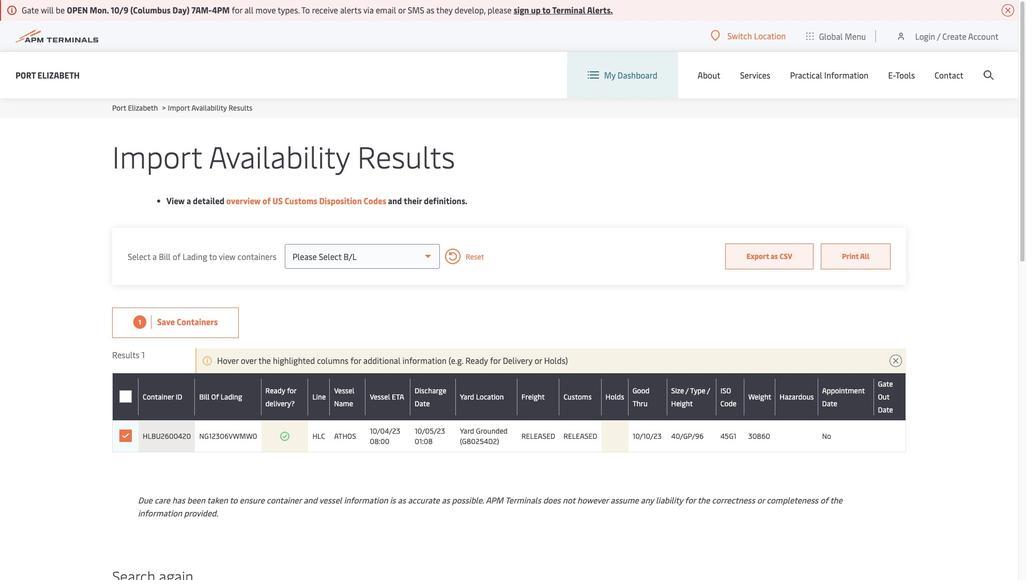 Task type: describe. For each thing, give the bounding box(es) containing it.
1 vertical spatial lading
[[221, 392, 242, 402]]

gate out date
[[878, 379, 894, 415]]

possible.
[[452, 494, 484, 506]]

results 1
[[112, 349, 145, 360]]

good thru
[[633, 386, 650, 408]]

e-tools
[[889, 69, 915, 81]]

as right accurate
[[442, 494, 450, 506]]

sign
[[514, 4, 529, 16]]

gate for gate out date
[[878, 379, 893, 389]]

export as csv button
[[726, 244, 814, 269]]

terminals
[[505, 494, 541, 506]]

all
[[861, 251, 870, 261]]

container id
[[143, 392, 182, 402]]

30860
[[749, 431, 771, 441]]

please
[[488, 4, 512, 16]]

open
[[67, 4, 88, 16]]

1 horizontal spatial the
[[698, 494, 710, 506]]

athos
[[334, 431, 356, 441]]

be
[[56, 4, 65, 16]]

select a bill of lading to view containers
[[128, 251, 277, 262]]

7am-
[[192, 4, 212, 16]]

2 horizontal spatial date
[[878, 405, 894, 415]]

ready for delivery?
[[266, 386, 297, 408]]

good
[[633, 386, 650, 395]]

care
[[155, 494, 170, 506]]

yard for yard location
[[460, 392, 474, 402]]

yard for yard grounded (g80254d2)
[[460, 426, 474, 436]]

view a detailed overview of us customs disposition codes and their definitions.
[[167, 195, 468, 206]]

0 horizontal spatial results
[[112, 349, 140, 360]]

0 horizontal spatial bill
[[159, 251, 171, 262]]

(g80254d2)
[[460, 436, 499, 446]]

0 horizontal spatial the
[[259, 355, 271, 366]]

0 vertical spatial 1
[[139, 318, 141, 326]]

/ for login
[[938, 30, 941, 42]]

us
[[273, 195, 283, 206]]

0 vertical spatial availability
[[192, 103, 227, 113]]

1 released from the left
[[522, 431, 556, 441]]

my dashboard
[[604, 69, 658, 81]]

ensure
[[240, 494, 265, 506]]

container
[[143, 392, 174, 402]]

menu
[[845, 30, 866, 42]]

ready image
[[280, 431, 290, 442]]

0 horizontal spatial or
[[398, 4, 406, 16]]

port for port elizabeth > import availability results
[[112, 103, 126, 113]]

as left they
[[426, 4, 435, 16]]

global menu
[[819, 30, 866, 42]]

location for switch location
[[754, 30, 786, 41]]

export
[[747, 251, 770, 261]]

via
[[364, 4, 374, 16]]

as right is
[[398, 494, 406, 506]]

global menu button
[[797, 20, 877, 51]]

does
[[543, 494, 561, 506]]

ng12306vwmw0
[[199, 431, 257, 441]]

due care has been taken to ensure container and vessel information is as accurate as possible. apm terminals does not however assume any liability for the correctness or completeness of the information provided.
[[138, 494, 843, 519]]

4pm
[[212, 4, 230, 16]]

10/04/23 08:00
[[370, 426, 401, 446]]

10/05/23
[[415, 426, 445, 436]]

my
[[604, 69, 616, 81]]

for inside 'ready for delivery?'
[[287, 386, 297, 395]]

date for discharge date
[[415, 398, 430, 408]]

print all
[[842, 251, 870, 261]]

for right "columns"
[[351, 355, 361, 366]]

grounded
[[476, 426, 508, 436]]

2 released from the left
[[564, 431, 598, 441]]

mon.
[[90, 4, 109, 16]]

save
[[157, 316, 175, 327]]

0 vertical spatial import
[[168, 103, 190, 113]]

email
[[376, 4, 396, 16]]

0 vertical spatial of
[[263, 195, 271, 206]]

for left 'delivery'
[[490, 355, 501, 366]]

/ for size
[[686, 386, 689, 395]]

>
[[162, 103, 166, 113]]

practical information
[[790, 69, 869, 81]]

codes
[[364, 195, 386, 206]]

account
[[969, 30, 999, 42]]

my dashboard button
[[588, 52, 658, 98]]

2 horizontal spatial to
[[543, 4, 551, 16]]

1 horizontal spatial results
[[229, 103, 253, 113]]

eta
[[392, 392, 404, 402]]

out
[[878, 392, 890, 402]]

contact
[[935, 69, 964, 81]]

switch location button
[[711, 30, 786, 41]]

1 vertical spatial information
[[344, 494, 388, 506]]

hover
[[217, 355, 239, 366]]

definitions.
[[424, 195, 468, 206]]

of inside due care has been taken to ensure container and vessel information is as accurate as possible. apm terminals does not however assume any liability for the correctness or completeness of the information provided.
[[821, 494, 829, 506]]

2 horizontal spatial results
[[358, 135, 455, 176]]

dashboard
[[618, 69, 658, 81]]

to for containers
[[209, 251, 217, 262]]

for left the all
[[232, 4, 243, 16]]

been
[[187, 494, 205, 506]]

discharge date
[[415, 386, 447, 408]]

has
[[172, 494, 185, 506]]

reset button
[[440, 249, 484, 264]]

1 vertical spatial availability
[[209, 135, 350, 176]]

2 vertical spatial information
[[138, 507, 182, 519]]

services button
[[740, 52, 771, 98]]

vessel name
[[334, 386, 355, 408]]

1 horizontal spatial port elizabeth link
[[112, 103, 158, 113]]

ready inside 'ready for delivery?'
[[266, 386, 285, 395]]

save containers
[[157, 316, 218, 327]]

bill of lading
[[199, 392, 242, 402]]

disposition
[[319, 195, 362, 206]]

services
[[740, 69, 771, 81]]

discharge
[[415, 386, 447, 395]]

a for select
[[153, 251, 157, 262]]

contact button
[[935, 52, 964, 98]]

gate will be open mon. 10/9 (columbus day) 7am-4pm for all move types. to receive alerts via email or sms as they develop, please sign up to terminal alerts.
[[22, 4, 613, 16]]

all
[[245, 4, 254, 16]]

alerts
[[340, 4, 362, 16]]

types.
[[278, 4, 300, 16]]

0 horizontal spatial of
[[173, 251, 181, 262]]

select
[[128, 251, 151, 262]]

0 horizontal spatial port elizabeth link
[[16, 69, 80, 81]]

08:00
[[370, 436, 390, 446]]

01:08
[[415, 436, 433, 446]]

not
[[563, 494, 576, 506]]

csv
[[780, 251, 793, 261]]



Task type: vqa. For each thing, say whether or not it's contained in the screenshot.
Apapa link to the left
no



Task type: locate. For each thing, give the bounding box(es) containing it.
0 vertical spatial or
[[398, 4, 406, 16]]

0 horizontal spatial vessel
[[334, 386, 355, 395]]

name
[[334, 398, 353, 408]]

close alert image
[[1002, 4, 1015, 17]]

export as csv
[[747, 251, 793, 261]]

hlc
[[313, 431, 325, 441]]

1 horizontal spatial vessel
[[370, 392, 390, 402]]

vessel for vessel eta
[[370, 392, 390, 402]]

0 vertical spatial customs
[[285, 195, 317, 206]]

to for container
[[230, 494, 238, 506]]

1 horizontal spatial gate
[[878, 379, 893, 389]]

0 vertical spatial location
[[754, 30, 786, 41]]

40/gp/96
[[672, 431, 704, 441]]

1 vertical spatial a
[[153, 251, 157, 262]]

1 horizontal spatial port
[[112, 103, 126, 113]]

container
[[267, 494, 302, 506]]

1 vertical spatial of
[[173, 251, 181, 262]]

None checkbox
[[119, 391, 132, 403], [119, 430, 132, 442], [119, 391, 132, 403], [119, 430, 132, 442]]

/ right size
[[686, 386, 689, 395]]

0 horizontal spatial to
[[209, 251, 217, 262]]

None checkbox
[[119, 391, 132, 403], [119, 430, 132, 443], [119, 391, 132, 403], [119, 430, 132, 443]]

hlbu2600420
[[143, 431, 191, 441]]

hazardous
[[780, 392, 814, 402]]

port for port elizabeth
[[16, 69, 36, 80]]

0 vertical spatial bill
[[159, 251, 171, 262]]

day)
[[173, 4, 190, 16]]

0 vertical spatial ready
[[466, 355, 488, 366]]

1 horizontal spatial location
[[754, 30, 786, 41]]

0 vertical spatial gate
[[22, 4, 39, 16]]

1
[[139, 318, 141, 326], [142, 349, 145, 360]]

and left vessel
[[304, 494, 318, 506]]

reset
[[466, 252, 484, 261]]

elizabeth for port elizabeth > import availability results
[[128, 103, 158, 113]]

1 vertical spatial to
[[209, 251, 217, 262]]

2 vertical spatial to
[[230, 494, 238, 506]]

0 vertical spatial port elizabeth link
[[16, 69, 80, 81]]

date down out
[[878, 405, 894, 415]]

/ right type
[[707, 386, 711, 395]]

the right "completeness"
[[831, 494, 843, 506]]

to right 'taken'
[[230, 494, 238, 506]]

1 vertical spatial ready
[[266, 386, 285, 395]]

1 horizontal spatial lading
[[221, 392, 242, 402]]

port elizabeth
[[16, 69, 80, 80]]

the right over
[[259, 355, 271, 366]]

2 yard from the top
[[460, 426, 474, 436]]

released
[[522, 431, 556, 441], [564, 431, 598, 441]]

0 vertical spatial elizabeth
[[37, 69, 80, 80]]

for up delivery? on the left bottom
[[287, 386, 297, 395]]

assume
[[611, 494, 639, 506]]

port elizabeth > import availability results
[[112, 103, 253, 113]]

holds
[[606, 392, 625, 402]]

for inside due care has been taken to ensure container and vessel information is as accurate as possible. apm terminals does not however assume any liability for the correctness or completeness of the information provided.
[[685, 494, 696, 506]]

lading left the 'view'
[[183, 251, 207, 262]]

information left is
[[344, 494, 388, 506]]

iso code
[[721, 386, 737, 408]]

0 vertical spatial and
[[388, 195, 402, 206]]

and inside due care has been taken to ensure container and vessel information is as accurate as possible. apm terminals does not however assume any liability for the correctness or completeness of the information provided.
[[304, 494, 318, 506]]

2 horizontal spatial /
[[938, 30, 941, 42]]

to right up
[[543, 4, 551, 16]]

2 vertical spatial of
[[821, 494, 829, 506]]

0 vertical spatial a
[[187, 195, 191, 206]]

liability
[[656, 494, 683, 506]]

alerts.
[[587, 4, 613, 16]]

1 vertical spatial elizabeth
[[128, 103, 158, 113]]

10/05/23 01:08
[[415, 426, 445, 446]]

0 horizontal spatial ready
[[266, 386, 285, 395]]

as inside export as csv 'button'
[[771, 251, 778, 261]]

/ right login
[[938, 30, 941, 42]]

the left correctness
[[698, 494, 710, 506]]

0 horizontal spatial date
[[415, 398, 430, 408]]

iso
[[721, 386, 731, 395]]

customs left 'holds'
[[564, 392, 592, 402]]

yard inside "yard grounded (g80254d2)"
[[460, 426, 474, 436]]

10/10/23
[[633, 431, 662, 441]]

a right view
[[187, 195, 191, 206]]

bill right select
[[159, 251, 171, 262]]

location right switch
[[754, 30, 786, 41]]

1 horizontal spatial customs
[[564, 392, 592, 402]]

lading
[[183, 251, 207, 262], [221, 392, 242, 402]]

0 horizontal spatial location
[[476, 392, 504, 402]]

yard location
[[460, 392, 504, 402]]

1 up the container
[[142, 349, 145, 360]]

or left holds)
[[535, 355, 542, 366]]

0 horizontal spatial released
[[522, 431, 556, 441]]

as left csv
[[771, 251, 778, 261]]

login
[[916, 30, 936, 42]]

about
[[698, 69, 721, 81]]

vessel up name
[[334, 386, 355, 395]]

bill left of
[[199, 392, 210, 402]]

2 horizontal spatial the
[[831, 494, 843, 506]]

1 horizontal spatial bill
[[199, 392, 210, 402]]

detailed
[[193, 195, 225, 206]]

of
[[211, 392, 219, 402]]

develop,
[[455, 4, 486, 16]]

vessel for vessel name
[[334, 386, 355, 395]]

0 horizontal spatial lading
[[183, 251, 207, 262]]

and
[[388, 195, 402, 206], [304, 494, 318, 506]]

1 horizontal spatial and
[[388, 195, 402, 206]]

customs right us
[[285, 195, 317, 206]]

highlighted
[[273, 355, 315, 366]]

1 horizontal spatial information
[[344, 494, 388, 506]]

global
[[819, 30, 843, 42]]

e-
[[889, 69, 896, 81]]

10/04/23
[[370, 426, 401, 436]]

and left the their on the top left of the page
[[388, 195, 402, 206]]

or left sms in the top left of the page
[[398, 4, 406, 16]]

code
[[721, 398, 737, 408]]

1 vertical spatial results
[[358, 135, 455, 176]]

they
[[437, 4, 453, 16]]

thru
[[633, 398, 648, 408]]

1 horizontal spatial elizabeth
[[128, 103, 158, 113]]

or
[[398, 4, 406, 16], [535, 355, 542, 366], [757, 494, 765, 506]]

45g1
[[721, 431, 737, 441]]

0 vertical spatial yard
[[460, 392, 474, 402]]

1 vertical spatial and
[[304, 494, 318, 506]]

1 horizontal spatial released
[[564, 431, 598, 441]]

lading right of
[[221, 392, 242, 402]]

gate
[[22, 4, 39, 16], [878, 379, 893, 389]]

date inside discharge date
[[415, 398, 430, 408]]

overview of us customs disposition codes link
[[226, 195, 386, 206]]

of right select
[[173, 251, 181, 262]]

1 left save
[[139, 318, 141, 326]]

0 horizontal spatial gate
[[22, 4, 39, 16]]

view
[[219, 251, 236, 262]]

hover over the highlighted columns for additional information (e.g. ready for delivery or holds)
[[217, 355, 568, 366]]

for right the 'liability'
[[685, 494, 696, 506]]

move
[[256, 4, 276, 16]]

0 horizontal spatial and
[[304, 494, 318, 506]]

a for view
[[187, 195, 191, 206]]

1 horizontal spatial date
[[823, 398, 838, 408]]

or right correctness
[[757, 494, 765, 506]]

provided.
[[184, 507, 218, 519]]

switch location
[[728, 30, 786, 41]]

1 vertical spatial gate
[[878, 379, 893, 389]]

columns
[[317, 355, 349, 366]]

1 yard from the top
[[460, 392, 474, 402]]

1 horizontal spatial of
[[263, 195, 271, 206]]

apm
[[486, 494, 504, 506]]

containers
[[177, 316, 218, 327]]

information down the care
[[138, 507, 182, 519]]

gate up out
[[878, 379, 893, 389]]

to left the 'view'
[[209, 251, 217, 262]]

0 horizontal spatial elizabeth
[[37, 69, 80, 80]]

will
[[41, 4, 54, 16]]

/
[[938, 30, 941, 42], [686, 386, 689, 395], [707, 386, 711, 395]]

of left us
[[263, 195, 271, 206]]

additional
[[363, 355, 401, 366]]

2 vertical spatial or
[[757, 494, 765, 506]]

1 vertical spatial yard
[[460, 426, 474, 436]]

import availability results
[[112, 135, 455, 176]]

0 horizontal spatial port
[[16, 69, 36, 80]]

0 horizontal spatial customs
[[285, 195, 317, 206]]

vessel left eta
[[370, 392, 390, 402]]

yard right discharge date
[[460, 392, 474, 402]]

location up grounded
[[476, 392, 504, 402]]

appointment date
[[823, 386, 865, 408]]

0 vertical spatial to
[[543, 4, 551, 16]]

yard grounded (g80254d2)
[[460, 426, 508, 446]]

due
[[138, 494, 153, 506]]

is
[[390, 494, 396, 506]]

however
[[578, 494, 609, 506]]

receive
[[312, 4, 338, 16]]

0 vertical spatial port
[[16, 69, 36, 80]]

1 vertical spatial port elizabeth link
[[112, 103, 158, 113]]

date for appointment date
[[823, 398, 838, 408]]

import right > at top left
[[168, 103, 190, 113]]

2 horizontal spatial of
[[821, 494, 829, 506]]

their
[[404, 195, 422, 206]]

(e.g.
[[449, 355, 464, 366]]

elizabeth for port elizabeth
[[37, 69, 80, 80]]

tools
[[896, 69, 915, 81]]

1 horizontal spatial a
[[187, 195, 191, 206]]

login / create account
[[916, 30, 999, 42]]

1 horizontal spatial to
[[230, 494, 238, 506]]

(columbus
[[130, 4, 171, 16]]

0 vertical spatial results
[[229, 103, 253, 113]]

0 horizontal spatial information
[[138, 507, 182, 519]]

date inside the appointment date
[[823, 398, 838, 408]]

print
[[842, 251, 859, 261]]

0 horizontal spatial a
[[153, 251, 157, 262]]

a right select
[[153, 251, 157, 262]]

to inside due care has been taken to ensure container and vessel information is as accurate as possible. apm terminals does not however assume any liability for the correctness or completeness of the information provided.
[[230, 494, 238, 506]]

0 vertical spatial lading
[[183, 251, 207, 262]]

1 horizontal spatial /
[[707, 386, 711, 395]]

1 vertical spatial port
[[112, 103, 126, 113]]

import
[[168, 103, 190, 113], [112, 135, 202, 176]]

1 vertical spatial import
[[112, 135, 202, 176]]

availability right > at top left
[[192, 103, 227, 113]]

information up discharge
[[403, 355, 447, 366]]

1 vertical spatial 1
[[142, 349, 145, 360]]

0 horizontal spatial /
[[686, 386, 689, 395]]

1 horizontal spatial or
[[535, 355, 542, 366]]

terminal
[[553, 4, 586, 16]]

0 vertical spatial information
[[403, 355, 447, 366]]

gate for gate will be open mon. 10/9 (columbus day) 7am-4pm for all move types. to receive alerts via email or sms as they develop, please sign up to terminal alerts.
[[22, 4, 39, 16]]

import up view
[[112, 135, 202, 176]]

gate inside "gate out date"
[[878, 379, 893, 389]]

date down discharge
[[415, 398, 430, 408]]

availability up us
[[209, 135, 350, 176]]

yard up (g80254d2)
[[460, 426, 474, 436]]

2 horizontal spatial or
[[757, 494, 765, 506]]

2 vertical spatial results
[[112, 349, 140, 360]]

1 vertical spatial bill
[[199, 392, 210, 402]]

or inside due care has been taken to ensure container and vessel information is as accurate as possible. apm terminals does not however assume any liability for the correctness or completeness of the information provided.
[[757, 494, 765, 506]]

gate left will
[[22, 4, 39, 16]]

ready right (e.g.
[[466, 355, 488, 366]]

location for yard location
[[476, 392, 504, 402]]

1 vertical spatial customs
[[564, 392, 592, 402]]

of right "completeness"
[[821, 494, 829, 506]]

size
[[672, 386, 684, 395]]

date down "appointment"
[[823, 398, 838, 408]]

2 horizontal spatial information
[[403, 355, 447, 366]]

1 vertical spatial location
[[476, 392, 504, 402]]

1 horizontal spatial ready
[[466, 355, 488, 366]]

1 vertical spatial or
[[535, 355, 542, 366]]

line
[[313, 392, 326, 402]]

ready up delivery? on the left bottom
[[266, 386, 285, 395]]

practical
[[790, 69, 823, 81]]

id
[[176, 392, 182, 402]]

holds)
[[544, 355, 568, 366]]

login / create account link
[[896, 21, 999, 51]]

sign up to terminal alerts. link
[[514, 4, 613, 16]]

weight
[[749, 392, 772, 402]]



